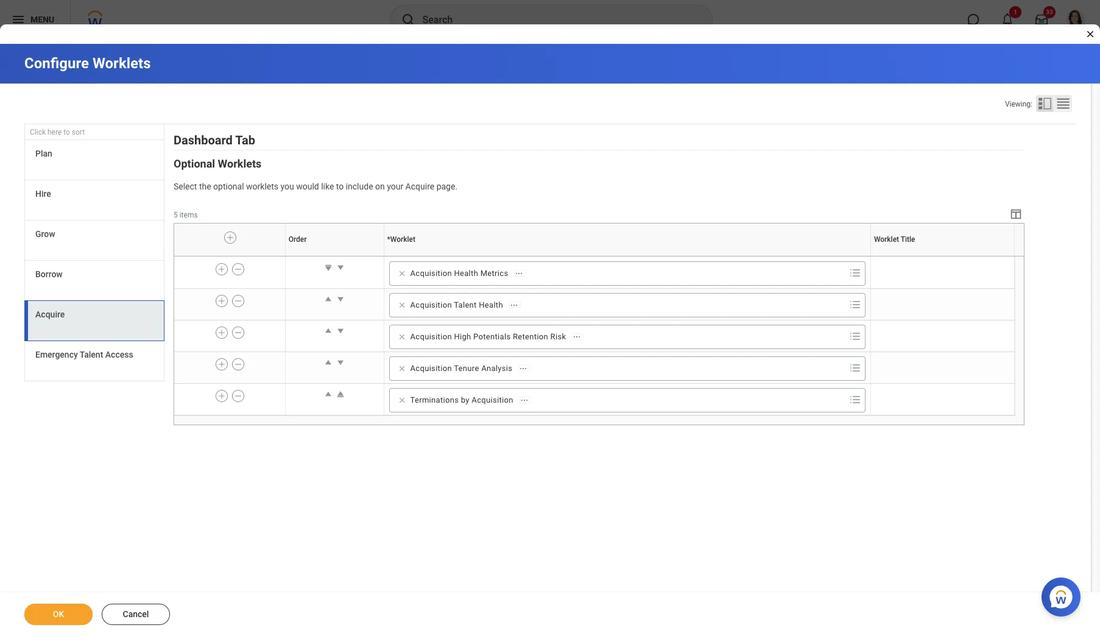 Task type: locate. For each thing, give the bounding box(es) containing it.
1 vertical spatial minus image
[[234, 359, 242, 370]]

1 caret down image from the top
[[335, 261, 347, 274]]

0 horizontal spatial acquire
[[35, 310, 65, 319]]

health inside option
[[454, 269, 478, 278]]

0 vertical spatial worklets
[[93, 55, 151, 72]]

worklets
[[246, 182, 278, 191]]

row element containing acquisition tenure analysis
[[174, 352, 1015, 384]]

acquisition tenure analysis element
[[410, 363, 513, 374]]

1 horizontal spatial to
[[336, 182, 344, 191]]

0 vertical spatial talent
[[454, 300, 477, 309]]

plus image for worklet
[[226, 232, 234, 243]]

1 minus image from the top
[[234, 295, 242, 306]]

minus image for acquisition talent health
[[234, 295, 242, 306]]

to inside click here to sort popup button
[[63, 128, 70, 137]]

talent for acquisition
[[454, 300, 477, 309]]

x small image for acquisition high potentials retention risk
[[396, 331, 408, 343]]

x small image inside acquisition high potentials retention risk, press delete to clear value. option
[[396, 331, 408, 343]]

minus image
[[234, 264, 242, 275], [234, 327, 242, 338], [234, 391, 242, 402]]

caret up image down caret bottom image on the left top of the page
[[322, 293, 335, 305]]

caret down image down the order column header
[[335, 261, 347, 274]]

caret down image for acquisition tenure analysis's caret up icon
[[335, 356, 347, 369]]

3 prompts image from the top
[[848, 329, 863, 344]]

caret up image
[[322, 293, 335, 305], [322, 356, 335, 369]]

0 vertical spatial minus image
[[234, 295, 242, 306]]

1 vertical spatial plus image
[[217, 327, 226, 338]]

acquisition up "acquisition talent health"
[[410, 269, 452, 278]]

order
[[289, 235, 307, 244], [334, 256, 335, 256]]

acquire inside navigation pane region
[[35, 310, 65, 319]]

caret up image up caret top image
[[322, 356, 335, 369]]

1 horizontal spatial worklets
[[218, 157, 262, 170]]

dashboard tab
[[174, 133, 255, 148]]

related actions image inside acquisition tenure analysis, press delete to clear value. option
[[519, 364, 528, 373]]

viewing: option group
[[1005, 95, 1076, 115]]

your
[[387, 182, 403, 191]]

title inside row element
[[901, 235, 916, 244]]

x small image for acquisition tenure analysis
[[396, 363, 408, 375]]

0 horizontal spatial to
[[63, 128, 70, 137]]

0 vertical spatial order
[[289, 235, 307, 244]]

acquire
[[406, 182, 435, 191], [35, 310, 65, 319]]

0 vertical spatial title
[[901, 235, 916, 244]]

acquisition health metrics element
[[410, 268, 508, 279]]

Toggle to List Detail view radio
[[1036, 95, 1054, 112]]

plus image
[[217, 295, 226, 306], [217, 327, 226, 338]]

1 caret up image from the top
[[322, 325, 335, 337]]

3 row element from the top
[[174, 288, 1015, 320]]

acquisition
[[410, 269, 452, 278], [410, 300, 452, 309], [410, 332, 452, 341], [410, 364, 452, 373], [472, 395, 514, 405]]

acquire down borrow
[[35, 310, 65, 319]]

0 horizontal spatial health
[[454, 269, 478, 278]]

2 caret down image from the top
[[335, 325, 347, 337]]

related actions image up retention
[[510, 301, 518, 309]]

viewing:
[[1005, 100, 1033, 108]]

high
[[454, 332, 471, 341]]

1 horizontal spatial talent
[[454, 300, 477, 309]]

1 vertical spatial worklets
[[218, 157, 262, 170]]

2 minus image from the top
[[234, 359, 242, 370]]

acquisition up terminations
[[410, 364, 452, 373]]

optional
[[174, 157, 215, 170]]

6 row element from the top
[[174, 384, 1015, 415]]

talent inside navigation pane region
[[80, 350, 103, 360]]

1 vertical spatial caret down image
[[335, 325, 347, 337]]

dashboard
[[174, 133, 233, 148]]

1 vertical spatial talent
[[80, 350, 103, 360]]

plus image
[[226, 232, 234, 243], [217, 264, 226, 275], [217, 359, 226, 370], [217, 391, 226, 402]]

on
[[375, 182, 385, 191]]

row element containing acquisition talent health
[[174, 288, 1015, 320]]

prompts image
[[848, 266, 863, 280], [848, 297, 863, 312], [848, 329, 863, 344], [848, 392, 863, 407]]

0 vertical spatial caret up image
[[322, 293, 335, 305]]

you
[[281, 182, 294, 191]]

title
[[901, 235, 916, 244], [943, 256, 945, 256]]

sort
[[72, 128, 85, 137]]

list box inside configure worklets "main content"
[[24, 140, 165, 382]]

0 horizontal spatial talent
[[80, 350, 103, 360]]

1 vertical spatial health
[[479, 300, 503, 309]]

x small image left terminations
[[396, 394, 408, 406]]

list box containing plan
[[24, 140, 165, 382]]

1 horizontal spatial acquire
[[406, 182, 435, 191]]

plus image for row element containing acquisition high potentials retention risk
[[217, 327, 226, 338]]

row element containing acquisition health metrics
[[174, 257, 1015, 288]]

acquisition inside option
[[410, 300, 452, 309]]

related actions image for acquisition talent health
[[510, 301, 518, 309]]

worklet
[[390, 235, 416, 244], [874, 235, 899, 244], [626, 256, 628, 256], [941, 256, 943, 256]]

related actions image right metrics
[[515, 269, 524, 278]]

2 x small image from the top
[[396, 331, 408, 343]]

x small image for acquisition health metrics
[[396, 267, 408, 280]]

x small image inside acquisition tenure analysis, press delete to clear value. option
[[396, 363, 408, 375]]

caret up image for acquisition high potentials retention risk
[[322, 325, 335, 337]]

caret top image
[[335, 388, 347, 400]]

2 caret down image from the top
[[335, 356, 347, 369]]

acquisition for acquisition health metrics
[[410, 269, 452, 278]]

acquisition talent health, press delete to clear value. option
[[393, 298, 525, 313]]

1 horizontal spatial health
[[479, 300, 503, 309]]

configure worklets main content
[[0, 44, 1100, 636]]

1 vertical spatial acquire
[[35, 310, 65, 319]]

the
[[199, 182, 211, 191]]

1 x small image from the top
[[396, 267, 408, 280]]

caret down image
[[335, 261, 347, 274], [335, 356, 347, 369]]

x small image up x small image
[[396, 267, 408, 280]]

acquisition left high
[[410, 332, 452, 341]]

plan
[[35, 149, 52, 159]]

x small image inside acquisition health metrics, press delete to clear value. option
[[396, 267, 408, 280]]

0 vertical spatial plus image
[[217, 295, 226, 306]]

list box
[[24, 140, 165, 382]]

talent
[[454, 300, 477, 309], [80, 350, 103, 360]]

page.
[[437, 182, 458, 191]]

minus image for terminations by acquisition
[[234, 391, 242, 402]]

3 x small image from the top
[[396, 363, 408, 375]]

1 caret up image from the top
[[322, 293, 335, 305]]

worklets
[[93, 55, 151, 72], [218, 157, 262, 170]]

talent down acquisition health metrics, press delete to clear value. option
[[454, 300, 477, 309]]

4 prompts image from the top
[[848, 392, 863, 407]]

search image
[[401, 12, 415, 27]]

related actions image inside acquisition health metrics, press delete to clear value. option
[[515, 269, 524, 278]]

to
[[63, 128, 70, 137], [336, 182, 344, 191]]

worklet title
[[874, 235, 916, 244]]

0 horizontal spatial order
[[289, 235, 307, 244]]

2 minus image from the top
[[234, 327, 242, 338]]

4 x small image from the top
[[396, 394, 408, 406]]

inbox large image
[[1036, 13, 1048, 26]]

caret down image for caret up icon for acquisition talent health
[[335, 293, 347, 305]]

plus image for acquisition health metrics
[[217, 264, 226, 275]]

health up potentials
[[479, 300, 503, 309]]

caret down image up caret top image
[[335, 356, 347, 369]]

caret up image
[[322, 325, 335, 337], [322, 388, 335, 400]]

2 row element from the top
[[174, 257, 1015, 288]]

configure
[[24, 55, 89, 72]]

order up caret bottom image on the left top of the page
[[334, 256, 335, 256]]

to left the sort
[[63, 128, 70, 137]]

2 prompts image from the top
[[848, 297, 863, 312]]

caret down image for acquisition high potentials retention risk's caret up image
[[335, 325, 347, 337]]

1 vertical spatial order
[[334, 256, 335, 256]]

potentials
[[474, 332, 511, 341]]

caret down image
[[335, 293, 347, 305], [335, 325, 347, 337]]

0 horizontal spatial worklets
[[93, 55, 151, 72]]

0 vertical spatial health
[[454, 269, 478, 278]]

health left metrics
[[454, 269, 478, 278]]

caret up image for acquisition talent health
[[322, 293, 335, 305]]

1 caret down image from the top
[[335, 293, 347, 305]]

1 vertical spatial minus image
[[234, 327, 242, 338]]

related actions image inside acquisition high potentials retention risk, press delete to clear value. option
[[573, 333, 582, 341]]

Toggle to Grid view radio
[[1055, 95, 1072, 112]]

2 caret up image from the top
[[322, 388, 335, 400]]

prompts image for acquisition health metrics
[[848, 266, 863, 280]]

prompts image for terminations by acquisition
[[848, 392, 863, 407]]

1 row element from the top
[[174, 224, 1018, 256]]

related actions image right risk
[[573, 333, 582, 341]]

acquisition right x small image
[[410, 300, 452, 309]]

minus image
[[234, 295, 242, 306], [234, 359, 242, 370]]

optional worklets group
[[174, 157, 1025, 425]]

by
[[461, 395, 470, 405]]

1 horizontal spatial order
[[334, 256, 335, 256]]

related actions image for acquisition high potentials retention risk
[[573, 333, 582, 341]]

row element containing order
[[174, 224, 1018, 256]]

1 plus image from the top
[[217, 295, 226, 306]]

to right like
[[336, 182, 344, 191]]

0 horizontal spatial title
[[901, 235, 916, 244]]

talent inside option
[[454, 300, 477, 309]]

to inside "optional worklets" 'group'
[[336, 182, 344, 191]]

acquisition for acquisition talent health
[[410, 300, 452, 309]]

3 minus image from the top
[[234, 391, 242, 402]]

talent left the access
[[80, 350, 103, 360]]

2 vertical spatial minus image
[[234, 391, 242, 402]]

worklets inside "optional worklets" 'group'
[[218, 157, 262, 170]]

1 minus image from the top
[[234, 264, 242, 275]]

1 prompts image from the top
[[848, 266, 863, 280]]

related actions image
[[515, 269, 524, 278], [510, 301, 518, 309], [573, 333, 582, 341], [519, 364, 528, 373]]

order inside row element
[[289, 235, 307, 244]]

items
[[180, 211, 198, 219]]

health
[[454, 269, 478, 278], [479, 300, 503, 309]]

0 vertical spatial caret up image
[[322, 325, 335, 337]]

5
[[174, 211, 178, 219]]

row element
[[174, 224, 1018, 256], [174, 257, 1015, 288], [174, 288, 1015, 320], [174, 320, 1015, 352], [174, 352, 1015, 384], [174, 384, 1015, 415]]

x small image down x small image
[[396, 331, 408, 343]]

x small image left acquisition tenure analysis element
[[396, 363, 408, 375]]

click to view/edit grid preferences image
[[1010, 207, 1023, 220]]

order up the order column header
[[289, 235, 307, 244]]

0 vertical spatial minus image
[[234, 264, 242, 275]]

1 vertical spatial caret up image
[[322, 388, 335, 400]]

4 row element from the top
[[174, 320, 1015, 352]]

2 plus image from the top
[[217, 327, 226, 338]]

row element containing acquisition high potentials retention risk
[[174, 320, 1015, 352]]

0 vertical spatial caret down image
[[335, 261, 347, 274]]

tenure
[[454, 364, 479, 373]]

acquisition right by
[[472, 395, 514, 405]]

0 vertical spatial caret down image
[[335, 293, 347, 305]]

1 vertical spatial title
[[943, 256, 945, 256]]

5 row element from the top
[[174, 352, 1015, 384]]

1 vertical spatial caret up image
[[322, 356, 335, 369]]

2 caret up image from the top
[[322, 356, 335, 369]]

1 vertical spatial caret down image
[[335, 356, 347, 369]]

x small image
[[396, 267, 408, 280], [396, 331, 408, 343], [396, 363, 408, 375], [396, 394, 408, 406]]

caret bottom image
[[322, 261, 335, 274]]

1 vertical spatial to
[[336, 182, 344, 191]]

0 vertical spatial acquire
[[406, 182, 435, 191]]

0 vertical spatial to
[[63, 128, 70, 137]]

terminations by acquisition element
[[410, 395, 514, 406]]

related actions image right analysis
[[519, 364, 528, 373]]

acquire right your
[[406, 182, 435, 191]]



Task type: vqa. For each thing, say whether or not it's contained in the screenshot.
Terminations by Acquisition
yes



Task type: describe. For each thing, give the bounding box(es) containing it.
retention
[[513, 332, 548, 341]]

here
[[48, 128, 62, 137]]

emergency
[[35, 350, 78, 360]]

configure worklets
[[24, 55, 151, 72]]

* worklet
[[387, 235, 416, 244]]

optional
[[213, 182, 244, 191]]

worklet column header
[[384, 256, 871, 257]]

tab
[[235, 133, 255, 148]]

grow
[[35, 229, 55, 239]]

plus image for terminations by acquisition
[[217, 391, 226, 402]]

prompts image
[[848, 361, 863, 375]]

x small image
[[396, 299, 408, 311]]

metrics
[[481, 269, 508, 278]]

close configure worklets image
[[1086, 29, 1096, 39]]

click here to sort
[[30, 128, 85, 137]]

related actions image
[[520, 396, 529, 404]]

minus image for acquisition high potentials retention risk
[[234, 327, 242, 338]]

health inside option
[[479, 300, 503, 309]]

related actions image for acquisition health metrics
[[515, 269, 524, 278]]

cancel
[[123, 609, 149, 619]]

order worklet worklet title
[[334, 256, 945, 256]]

select
[[174, 182, 197, 191]]

acquisition health metrics
[[410, 269, 508, 278]]

access
[[105, 350, 133, 360]]

acquisition talent health element
[[410, 300, 503, 311]]

emergency talent access
[[35, 350, 133, 360]]

order for order worklet worklet title
[[334, 256, 335, 256]]

1 horizontal spatial title
[[943, 256, 945, 256]]

click here to sort button
[[24, 124, 165, 140]]

borrow
[[35, 269, 63, 279]]

prompts image for acquisition talent health
[[848, 297, 863, 312]]

optional worklets button
[[174, 157, 262, 170]]

acquisition health metrics, press delete to clear value. option
[[393, 266, 530, 281]]

risk
[[551, 332, 566, 341]]

caret down image for caret bottom image on the left top of the page
[[335, 261, 347, 274]]

prompts image for acquisition high potentials retention risk
[[848, 329, 863, 344]]

minus image for acquisition health metrics
[[234, 264, 242, 275]]

acquisition high potentials retention risk element
[[410, 331, 566, 342]]

caret up image for terminations by acquisition
[[322, 388, 335, 400]]

acquisition high potentials retention risk, press delete to clear value. option
[[393, 330, 588, 344]]

like
[[321, 182, 334, 191]]

terminations
[[410, 395, 459, 405]]

acquisition talent health
[[410, 300, 503, 309]]

cancel button
[[102, 604, 170, 625]]

ok button
[[24, 604, 93, 625]]

acquisition for acquisition high potentials retention risk
[[410, 332, 452, 341]]

optional worklets
[[174, 157, 262, 170]]

minus image for acquisition tenure analysis
[[234, 359, 242, 370]]

workday assistant region
[[1042, 573, 1086, 617]]

ok
[[53, 609, 64, 619]]

hire
[[35, 189, 51, 199]]

talent for emergency
[[80, 350, 103, 360]]

order column header
[[285, 256, 384, 257]]

order for order
[[289, 235, 307, 244]]

click
[[30, 128, 46, 137]]

profile logan mcneil element
[[1059, 6, 1093, 33]]

configure worklets dialog
[[0, 0, 1100, 636]]

notifications large image
[[1002, 13, 1014, 26]]

acquire inside "optional worklets" 'group'
[[406, 182, 435, 191]]

include
[[346, 182, 373, 191]]

worklets for configure worklets
[[93, 55, 151, 72]]

caret up image for acquisition tenure analysis
[[322, 356, 335, 369]]

analysis
[[481, 364, 513, 373]]

worklets for optional worklets
[[218, 157, 262, 170]]

x small image for terminations by acquisition
[[396, 394, 408, 406]]

acquisition for acquisition tenure analysis
[[410, 364, 452, 373]]

select the optional worklets you would like to include on your acquire page.
[[174, 182, 458, 191]]

navigation pane region
[[24, 124, 165, 385]]

plus image for row element containing acquisition talent health
[[217, 295, 226, 306]]

5 items
[[174, 211, 198, 219]]

terminations by acquisition, press delete to clear value. option
[[393, 393, 535, 408]]

acquisition high potentials retention risk
[[410, 332, 566, 341]]

acquisition tenure analysis, press delete to clear value. option
[[393, 361, 534, 376]]

*
[[387, 235, 390, 244]]

terminations by acquisition
[[410, 395, 514, 405]]

would
[[296, 182, 319, 191]]

worklet title column header
[[871, 256, 1015, 257]]

row element containing terminations by acquisition
[[174, 384, 1015, 415]]

acquisition tenure analysis
[[410, 364, 513, 373]]

related actions image for acquisition tenure analysis
[[519, 364, 528, 373]]



